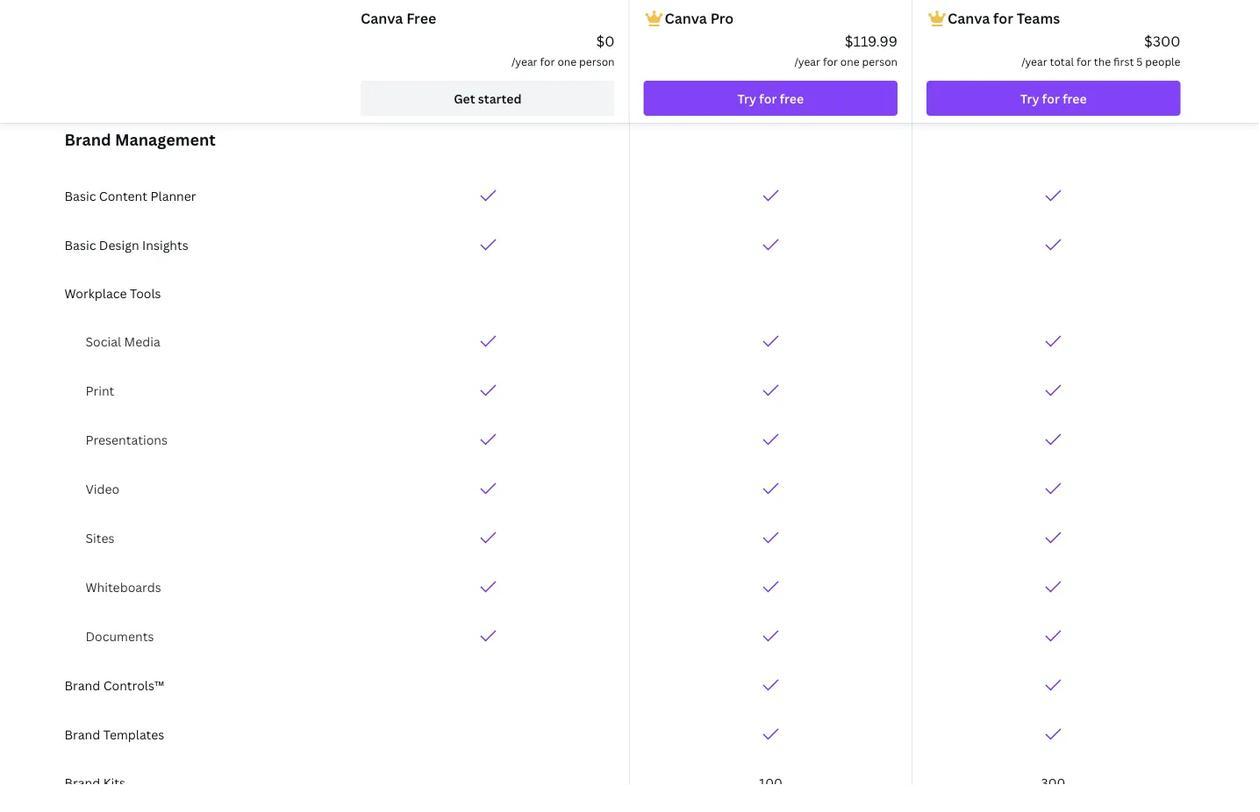 Task type: locate. For each thing, give the bounding box(es) containing it.
try for for
[[1021, 90, 1040, 107]]

1 vertical spatial brand
[[65, 677, 100, 694]]

basic left design
[[65, 237, 96, 253]]

1 brand from the top
[[65, 129, 111, 150]]

people
[[1146, 54, 1181, 68]]

$0
[[596, 32, 615, 50]]

documents
[[86, 628, 154, 645]]

2 canva from the left
[[665, 9, 707, 28]]

canva left teams
[[948, 9, 990, 28]]

free
[[780, 90, 804, 107], [1063, 90, 1087, 107]]

1 horizontal spatial try for free
[[1021, 90, 1087, 107]]

brand management
[[65, 129, 216, 150]]

for inside the $0 /year for one person
[[540, 54, 555, 68]]

content
[[99, 187, 147, 204]]

media
[[124, 333, 160, 350]]

person inside $119.99 /year for one person
[[862, 54, 898, 68]]

0 horizontal spatial /year
[[512, 54, 538, 68]]

canva left the 'pro' on the right top
[[665, 9, 707, 28]]

0 horizontal spatial canva
[[361, 9, 403, 28]]

one inside the $0 /year for one person
[[558, 54, 577, 68]]

3 brand from the top
[[65, 726, 100, 743]]

one for $0
[[558, 54, 577, 68]]

1 horizontal spatial one
[[841, 54, 860, 68]]

planner
[[150, 187, 196, 204]]

$119.99 /year for one person
[[795, 32, 898, 68]]

person for $0
[[579, 54, 615, 68]]

person inside the $0 /year for one person
[[579, 54, 615, 68]]

person down $119.99
[[862, 54, 898, 68]]

1 try from the left
[[738, 90, 756, 107]]

0 horizontal spatial try
[[738, 90, 756, 107]]

get started button
[[361, 81, 615, 116]]

$0 /year for one person
[[512, 32, 615, 68]]

one up get started button
[[558, 54, 577, 68]]

1 horizontal spatial try
[[1021, 90, 1040, 107]]

try
[[738, 90, 756, 107], [1021, 90, 1040, 107]]

1 canva from the left
[[361, 9, 403, 28]]

1 horizontal spatial person
[[862, 54, 898, 68]]

try for free button
[[644, 81, 898, 116], [927, 81, 1181, 116]]

one
[[558, 54, 577, 68], [841, 54, 860, 68]]

2 try for free from the left
[[1021, 90, 1087, 107]]

basic for basic content planner
[[65, 187, 96, 204]]

1 horizontal spatial free
[[1063, 90, 1087, 107]]

2 one from the left
[[841, 54, 860, 68]]

total
[[1050, 54, 1074, 68]]

person down $0
[[579, 54, 615, 68]]

1 horizontal spatial /year
[[795, 54, 821, 68]]

2 basic from the top
[[65, 237, 96, 253]]

basic for basic design insights
[[65, 237, 96, 253]]

/year inside $119.99 /year for one person
[[795, 54, 821, 68]]

0 vertical spatial brand
[[65, 129, 111, 150]]

0 horizontal spatial person
[[579, 54, 615, 68]]

for
[[993, 9, 1014, 28], [540, 54, 555, 68], [823, 54, 838, 68], [1077, 54, 1092, 68], [759, 90, 777, 107], [1042, 90, 1060, 107]]

basic
[[65, 187, 96, 204], [65, 237, 96, 253]]

brand for brand templates
[[65, 726, 100, 743]]

brand left templates
[[65, 726, 100, 743]]

the
[[1094, 54, 1111, 68]]

1 try for free button from the left
[[644, 81, 898, 116]]

/year inside the $0 /year for one person
[[512, 54, 538, 68]]

try for free for canva pro
[[738, 90, 804, 107]]

/year
[[512, 54, 538, 68], [795, 54, 821, 68], [1022, 54, 1048, 68]]

workplace tools
[[65, 285, 161, 301]]

brand left controls™
[[65, 677, 100, 694]]

1 basic from the top
[[65, 187, 96, 204]]

0 horizontal spatial free
[[780, 90, 804, 107]]

3 canva from the left
[[948, 9, 990, 28]]

2 brand from the top
[[65, 677, 100, 694]]

3 /year from the left
[[1022, 54, 1048, 68]]

free down total
[[1063, 90, 1087, 107]]

whiteboards
[[86, 579, 161, 595]]

1 free from the left
[[780, 90, 804, 107]]

1 try for free from the left
[[738, 90, 804, 107]]

/year inside the $300 /year total for the first 5 people
[[1022, 54, 1048, 68]]

brand up content
[[65, 129, 111, 150]]

brand
[[65, 129, 111, 150], [65, 677, 100, 694], [65, 726, 100, 743]]

one inside $119.99 /year for one person
[[841, 54, 860, 68]]

1 /year from the left
[[512, 54, 538, 68]]

2 /year from the left
[[795, 54, 821, 68]]

$300
[[1144, 32, 1181, 50]]

brand controls™
[[65, 677, 164, 694]]

1 horizontal spatial canva
[[665, 9, 707, 28]]

1 horizontal spatial try for free button
[[927, 81, 1181, 116]]

sites
[[86, 530, 115, 546]]

0 horizontal spatial try for free
[[738, 90, 804, 107]]

1 vertical spatial basic
[[65, 237, 96, 253]]

basic left content
[[65, 187, 96, 204]]

0 vertical spatial basic
[[65, 187, 96, 204]]

social media
[[86, 333, 160, 350]]

2 free from the left
[[1063, 90, 1087, 107]]

1 one from the left
[[558, 54, 577, 68]]

2 horizontal spatial /year
[[1022, 54, 1048, 68]]

try for free
[[738, 90, 804, 107], [1021, 90, 1087, 107]]

canva
[[361, 9, 403, 28], [665, 9, 707, 28], [948, 9, 990, 28]]

2 vertical spatial brand
[[65, 726, 100, 743]]

canva for canva for teams
[[948, 9, 990, 28]]

2 horizontal spatial canva
[[948, 9, 990, 28]]

brand templates
[[65, 726, 164, 743]]

0 horizontal spatial try for free button
[[644, 81, 898, 116]]

0 horizontal spatial one
[[558, 54, 577, 68]]

get
[[454, 90, 475, 107]]

/year for $300
[[1022, 54, 1048, 68]]

1 person from the left
[[579, 54, 615, 68]]

2 try for free button from the left
[[927, 81, 1181, 116]]

brand for brand management
[[65, 129, 111, 150]]

canva left the free
[[361, 9, 403, 28]]

person
[[579, 54, 615, 68], [862, 54, 898, 68]]

try for pro
[[738, 90, 756, 107]]

2 try from the left
[[1021, 90, 1040, 107]]

one down $119.99
[[841, 54, 860, 68]]

free down $119.99 /year for one person
[[780, 90, 804, 107]]

2 person from the left
[[862, 54, 898, 68]]



Task type: describe. For each thing, give the bounding box(es) containing it.
brand for brand controls™
[[65, 677, 100, 694]]

try for free for canva for teams
[[1021, 90, 1087, 107]]

for inside $119.99 /year for one person
[[823, 54, 838, 68]]

print
[[86, 382, 114, 399]]

templates
[[103, 726, 164, 743]]

canva pro
[[665, 9, 734, 28]]

video
[[86, 480, 119, 497]]

presentations
[[86, 431, 168, 448]]

design
[[99, 237, 139, 253]]

$119.99
[[845, 32, 898, 50]]

for inside the $300 /year total for the first 5 people
[[1077, 54, 1092, 68]]

basic content planner
[[65, 187, 196, 204]]

canva for canva free
[[361, 9, 403, 28]]

/year for $0
[[512, 54, 538, 68]]

canva for teams
[[948, 9, 1060, 28]]

canva free
[[361, 9, 436, 28]]

management
[[115, 129, 216, 150]]

canva for canva pro
[[665, 9, 707, 28]]

started
[[478, 90, 522, 107]]

try for free button for canva pro
[[644, 81, 898, 116]]

free for $119.99
[[780, 90, 804, 107]]

insights
[[142, 237, 188, 253]]

teams
[[1017, 9, 1060, 28]]

get started
[[454, 90, 522, 107]]

5
[[1137, 54, 1143, 68]]

$300 /year total for the first 5 people
[[1022, 32, 1181, 68]]

first
[[1114, 54, 1134, 68]]

person for $119.99
[[862, 54, 898, 68]]

try for free button for canva for teams
[[927, 81, 1181, 116]]

workplace
[[65, 285, 127, 301]]

social
[[86, 333, 121, 350]]

controls™
[[103, 677, 164, 694]]

free
[[406, 9, 436, 28]]

one for $119.99
[[841, 54, 860, 68]]

pro
[[711, 9, 734, 28]]

/year for $119.99
[[795, 54, 821, 68]]

free for $300
[[1063, 90, 1087, 107]]

tools
[[130, 285, 161, 301]]

basic design insights
[[65, 237, 188, 253]]



Task type: vqa. For each thing, say whether or not it's contained in the screenshot.
Try for free Button
yes



